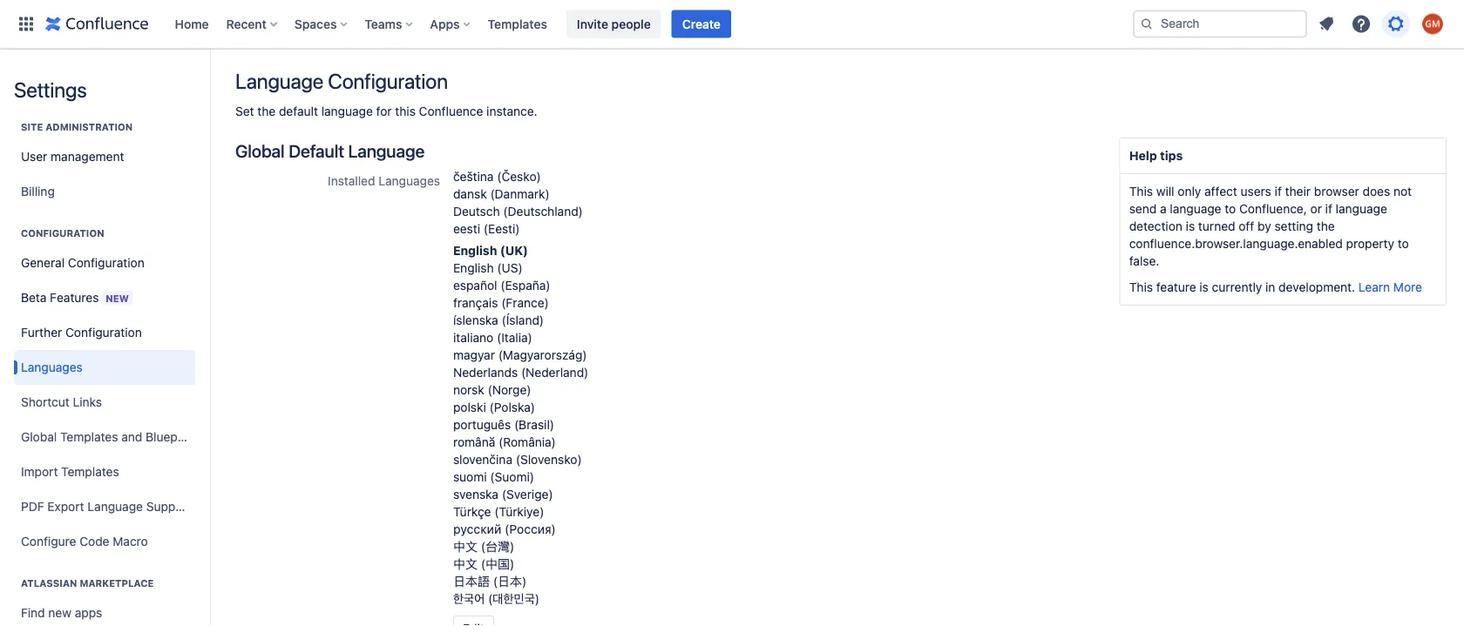 Task type: vqa. For each thing, say whether or not it's contained in the screenshot.
(România)
yes



Task type: describe. For each thing, give the bounding box(es) containing it.
import templates link
[[14, 455, 195, 490]]

(italia)
[[497, 331, 533, 345]]

further configuration link
[[14, 316, 195, 350]]

support
[[146, 500, 192, 514]]

teams
[[365, 17, 402, 31]]

not
[[1394, 184, 1412, 199]]

import
[[21, 465, 58, 480]]

affect
[[1205, 184, 1238, 199]]

languages link
[[14, 350, 195, 385]]

1 vertical spatial if
[[1326, 202, 1333, 216]]

2 中文 from the top
[[453, 558, 478, 572]]

atlassian marketplace group
[[14, 560, 195, 627]]

settings icon image
[[1386, 14, 1407, 34]]

people
[[612, 17, 651, 31]]

apps
[[75, 606, 102, 621]]

configuration for further
[[65, 326, 142, 340]]

íslenska
[[453, 313, 498, 328]]

slovenčina
[[453, 453, 513, 467]]

(ísland)
[[502, 313, 544, 328]]

0 vertical spatial if
[[1275, 184, 1282, 199]]

2 english from the top
[[453, 261, 494, 276]]

general configuration link
[[14, 246, 195, 281]]

global templates and blueprints
[[21, 430, 203, 445]]

browser
[[1315, 184, 1360, 199]]

polski
[[453, 401, 486, 415]]

and
[[121, 430, 142, 445]]

language for global default language
[[348, 140, 425, 161]]

this for this feature is currently in development. learn more
[[1130, 280, 1154, 295]]

language for pdf export language support
[[87, 500, 143, 514]]

for
[[376, 104, 392, 119]]

this for this will only affect users if their browser does not send a language to confluence, or if language detection is turned off by setting the confluence.browser.language.enabled property to false.
[[1130, 184, 1154, 199]]

marketplace
[[80, 578, 154, 590]]

templates link
[[483, 10, 553, 38]]

this
[[395, 104, 416, 119]]

site administration group
[[14, 103, 195, 214]]

billing link
[[14, 174, 195, 209]]

import templates
[[21, 465, 119, 480]]

română
[[453, 436, 495, 450]]

pdf export language support link
[[14, 490, 195, 525]]

off
[[1239, 219, 1255, 234]]

learn
[[1359, 280, 1391, 295]]

blueprints
[[146, 430, 203, 445]]

shortcut links link
[[14, 385, 195, 420]]

(românia)
[[499, 436, 556, 450]]

0 horizontal spatial language
[[321, 104, 373, 119]]

create link
[[672, 10, 731, 38]]

0 vertical spatial languages
[[379, 174, 440, 188]]

configuration for language
[[328, 69, 448, 93]]

installed languages
[[328, 174, 440, 188]]

beta
[[21, 290, 47, 305]]

home
[[175, 17, 209, 31]]

atlassian marketplace
[[21, 578, 154, 590]]

한국어
[[453, 592, 485, 607]]

pdf
[[21, 500, 44, 514]]

confluence.browser.language.enabled
[[1130, 237, 1343, 251]]

only
[[1178, 184, 1202, 199]]

1 vertical spatial is
[[1200, 280, 1209, 295]]

(대한민국)
[[488, 592, 540, 607]]

property
[[1347, 237, 1395, 251]]

日本語
[[453, 575, 490, 589]]

(suomi)
[[490, 470, 535, 485]]

find new apps
[[21, 606, 102, 621]]

further
[[21, 326, 62, 340]]

learn more link
[[1359, 280, 1423, 295]]

new
[[106, 293, 129, 304]]

(uk)
[[500, 244, 528, 258]]

more
[[1394, 280, 1423, 295]]

global templates and blueprints link
[[14, 420, 203, 455]]

italiano
[[453, 331, 494, 345]]

norsk
[[453, 383, 485, 398]]

templates inside global "element"
[[488, 17, 547, 31]]

recent button
[[221, 10, 284, 38]]

(台灣)
[[481, 540, 515, 555]]

tips
[[1161, 149, 1183, 163]]

links
[[73, 395, 102, 410]]

site administration
[[21, 122, 133, 133]]

their
[[1286, 184, 1311, 199]]

your profile and preferences image
[[1423, 14, 1444, 34]]

0 horizontal spatial the
[[257, 104, 276, 119]]

management
[[51, 150, 124, 164]]

this will only affect users if their browser does not send a language to confluence, or if language detection is turned off by setting the confluence.browser.language.enabled property to false.
[[1130, 184, 1412, 269]]

Search field
[[1133, 10, 1308, 38]]

(magyarország)
[[498, 348, 587, 363]]

the inside 'this will only affect users if their browser does not send a language to confluence, or if language detection is turned off by setting the confluence.browser.language.enabled property to false.'
[[1317, 219, 1336, 234]]

site
[[21, 122, 43, 133]]

suomi
[[453, 470, 487, 485]]

svenska
[[453, 488, 499, 502]]

1 english from the top
[[453, 244, 497, 258]]

shortcut links
[[21, 395, 102, 410]]

export
[[47, 500, 84, 514]]

appswitcher icon image
[[16, 14, 37, 34]]

macro
[[113, 535, 148, 549]]

français
[[453, 296, 498, 310]]



Task type: locate. For each thing, give the bounding box(es) containing it.
help icon image
[[1351, 14, 1372, 34]]

0 horizontal spatial languages
[[21, 361, 83, 375]]

will
[[1157, 184, 1175, 199]]

is inside 'this will only affect users if their browser does not send a language to confluence, or if language detection is turned off by setting the confluence.browser.language.enabled property to false.'
[[1186, 219, 1196, 234]]

0 vertical spatial templates
[[488, 17, 547, 31]]

1 vertical spatial this
[[1130, 280, 1154, 295]]

(türkiye)
[[495, 505, 544, 520]]

this inside 'this will only affect users if their browser does not send a language to confluence, or if language detection is turned off by setting the confluence.browser.language.enabled property to false.'
[[1130, 184, 1154, 199]]

0 vertical spatial this
[[1130, 184, 1154, 199]]

1 horizontal spatial global
[[235, 140, 285, 161]]

2 this from the top
[[1130, 280, 1154, 295]]

confluence
[[419, 104, 483, 119]]

invite people button
[[567, 10, 662, 38]]

(danmark)
[[490, 187, 550, 201]]

general configuration
[[21, 256, 144, 270]]

templates up pdf export language support link
[[61, 465, 119, 480]]

0 horizontal spatial language
[[87, 500, 143, 514]]

settings
[[14, 78, 87, 102]]

(españa)
[[501, 279, 551, 293]]

türkçe
[[453, 505, 491, 520]]

中文 up 日本語
[[453, 558, 478, 572]]

deutsch
[[453, 204, 500, 219]]

0 horizontal spatial if
[[1275, 184, 1282, 199]]

to
[[1225, 202, 1237, 216], [1398, 237, 1410, 251]]

recent
[[226, 17, 267, 31]]

pdf export language support
[[21, 500, 192, 514]]

further configuration
[[21, 326, 142, 340]]

configuration group
[[14, 209, 203, 565]]

installed
[[328, 174, 375, 188]]

invite
[[577, 17, 609, 31]]

set
[[235, 104, 254, 119]]

is right feature
[[1200, 280, 1209, 295]]

(nederland)
[[521, 366, 589, 380]]

global element
[[10, 0, 1130, 48]]

1 horizontal spatial to
[[1398, 237, 1410, 251]]

beta features new
[[21, 290, 129, 305]]

configuration up new
[[68, 256, 144, 270]]

2 horizontal spatial language
[[348, 140, 425, 161]]

invite people
[[577, 17, 651, 31]]

configuration
[[328, 69, 448, 93], [21, 228, 104, 239], [68, 256, 144, 270], [65, 326, 142, 340]]

this feature is currently in development. learn more
[[1130, 280, 1423, 295]]

notification icon image
[[1317, 14, 1337, 34]]

0 vertical spatial language
[[235, 69, 324, 93]]

search image
[[1140, 17, 1154, 31]]

collapse sidebar image
[[190, 58, 228, 92]]

language down language configuration
[[321, 104, 373, 119]]

global up import
[[21, 430, 57, 445]]

setting
[[1275, 219, 1314, 234]]

this
[[1130, 184, 1154, 199], [1130, 280, 1154, 295]]

find new apps link
[[14, 596, 195, 627]]

(us)
[[497, 261, 523, 276]]

(日本)
[[493, 575, 527, 589]]

(россия)
[[505, 523, 556, 537]]

(eesti)
[[484, 222, 520, 236]]

banner
[[0, 0, 1465, 49]]

languages up shortcut
[[21, 361, 83, 375]]

global
[[235, 140, 285, 161], [21, 430, 57, 445]]

configuration up languages link
[[65, 326, 142, 340]]

1 vertical spatial the
[[1317, 219, 1336, 234]]

0 vertical spatial english
[[453, 244, 497, 258]]

čeština (česko) dansk (danmark) deutsch (deutschland) eesti (eesti) english (uk) english (us) español (españa) français (france) íslenska (ísland) italiano (italia) magyar (magyarország) nederlands (nederland) norsk (norge) polski (polska) português (brasil) română (românia) slovenčina (slovensko) suomi (suomi) svenska (sverige) türkçe (türkiye) русский (россия) 中文 (台灣) 中文 (中国) 日本語 (日本) 한국어 (대한민국)
[[453, 170, 589, 607]]

0 vertical spatial 中文
[[453, 540, 478, 555]]

if right the or
[[1326, 202, 1333, 216]]

español
[[453, 279, 497, 293]]

in
[[1266, 280, 1276, 295]]

čeština
[[453, 170, 494, 184]]

teams button
[[360, 10, 420, 38]]

feature
[[1157, 280, 1197, 295]]

1 vertical spatial languages
[[21, 361, 83, 375]]

this down false.
[[1130, 280, 1154, 295]]

installed languages element
[[453, 168, 1103, 609]]

this up send
[[1130, 184, 1154, 199]]

by
[[1258, 219, 1272, 234]]

user
[[21, 150, 47, 164]]

(česko)
[[497, 170, 541, 184]]

if up confluence,
[[1275, 184, 1282, 199]]

instance.
[[487, 104, 538, 119]]

global for global templates and blueprints
[[21, 430, 57, 445]]

help tips
[[1130, 149, 1183, 163]]

2 vertical spatial language
[[87, 500, 143, 514]]

(deutschland)
[[503, 204, 583, 219]]

templates right apps 'popup button'
[[488, 17, 547, 31]]

1 vertical spatial language
[[348, 140, 425, 161]]

default
[[289, 140, 344, 161]]

português
[[453, 418, 511, 432]]

languages inside configuration group
[[21, 361, 83, 375]]

home link
[[170, 10, 214, 38]]

0 horizontal spatial to
[[1225, 202, 1237, 216]]

configure
[[21, 535, 76, 549]]

language
[[235, 69, 324, 93], [348, 140, 425, 161], [87, 500, 143, 514]]

1 vertical spatial templates
[[60, 430, 118, 445]]

global inside 'global templates and blueprints' link
[[21, 430, 57, 445]]

currently
[[1212, 280, 1263, 295]]

global for global default language
[[235, 140, 285, 161]]

development.
[[1279, 280, 1356, 295]]

banner containing home
[[0, 0, 1465, 49]]

language up installed languages
[[348, 140, 425, 161]]

1 vertical spatial to
[[1398, 237, 1410, 251]]

english down "eesti"
[[453, 244, 497, 258]]

languages right installed
[[379, 174, 440, 188]]

1 horizontal spatial language
[[1170, 202, 1222, 216]]

0 vertical spatial to
[[1225, 202, 1237, 216]]

中文 down русский
[[453, 540, 478, 555]]

turned
[[1199, 219, 1236, 234]]

features
[[50, 290, 99, 305]]

configuration up set the default language for this confluence instance.
[[328, 69, 448, 93]]

configuration for general
[[68, 256, 144, 270]]

apps button
[[425, 10, 477, 38]]

english
[[453, 244, 497, 258], [453, 261, 494, 276]]

apps
[[430, 17, 460, 31]]

(brasil)
[[514, 418, 555, 432]]

1 this from the top
[[1130, 184, 1154, 199]]

language down only
[[1170, 202, 1222, 216]]

1 中文 from the top
[[453, 540, 478, 555]]

or
[[1311, 202, 1323, 216]]

shortcut
[[21, 395, 70, 410]]

1 horizontal spatial languages
[[379, 174, 440, 188]]

language down does
[[1336, 202, 1388, 216]]

1 horizontal spatial the
[[1317, 219, 1336, 234]]

1 vertical spatial global
[[21, 430, 57, 445]]

billing
[[21, 184, 55, 199]]

1 horizontal spatial if
[[1326, 202, 1333, 216]]

0 horizontal spatial global
[[21, 430, 57, 445]]

language up default
[[235, 69, 324, 93]]

(polska)
[[490, 401, 535, 415]]

detection
[[1130, 219, 1183, 234]]

(slovensko)
[[516, 453, 582, 467]]

1 horizontal spatial language
[[235, 69, 324, 93]]

2 vertical spatial templates
[[61, 465, 119, 480]]

None submit
[[453, 616, 494, 627]]

user management
[[21, 150, 124, 164]]

to down affect
[[1225, 202, 1237, 216]]

global down the set
[[235, 140, 285, 161]]

0 vertical spatial is
[[1186, 219, 1196, 234]]

language down 'import templates' link
[[87, 500, 143, 514]]

if
[[1275, 184, 1282, 199], [1326, 202, 1333, 216]]

users
[[1241, 184, 1272, 199]]

configuration up general
[[21, 228, 104, 239]]

1 vertical spatial 中文
[[453, 558, 478, 572]]

configure code macro
[[21, 535, 148, 549]]

0 vertical spatial the
[[257, 104, 276, 119]]

atlassian
[[21, 578, 77, 590]]

templates down links
[[60, 430, 118, 445]]

1 horizontal spatial is
[[1200, 280, 1209, 295]]

set the default language for this confluence instance.
[[235, 104, 538, 119]]

is left "turned"
[[1186, 219, 1196, 234]]

0 horizontal spatial is
[[1186, 219, 1196, 234]]

spaces button
[[289, 10, 354, 38]]

send
[[1130, 202, 1157, 216]]

to right property
[[1398, 237, 1410, 251]]

templates for global templates and blueprints
[[60, 430, 118, 445]]

english up español
[[453, 261, 494, 276]]

confluence,
[[1240, 202, 1308, 216]]

dansk
[[453, 187, 487, 201]]

0 vertical spatial global
[[235, 140, 285, 161]]

the down the or
[[1317, 219, 1336, 234]]

1 vertical spatial english
[[453, 261, 494, 276]]

false.
[[1130, 254, 1160, 269]]

language inside configuration group
[[87, 500, 143, 514]]

code
[[80, 535, 109, 549]]

templates for import templates
[[61, 465, 119, 480]]

the right the set
[[257, 104, 276, 119]]

confluence image
[[45, 14, 149, 34], [45, 14, 149, 34]]

2 horizontal spatial language
[[1336, 202, 1388, 216]]



